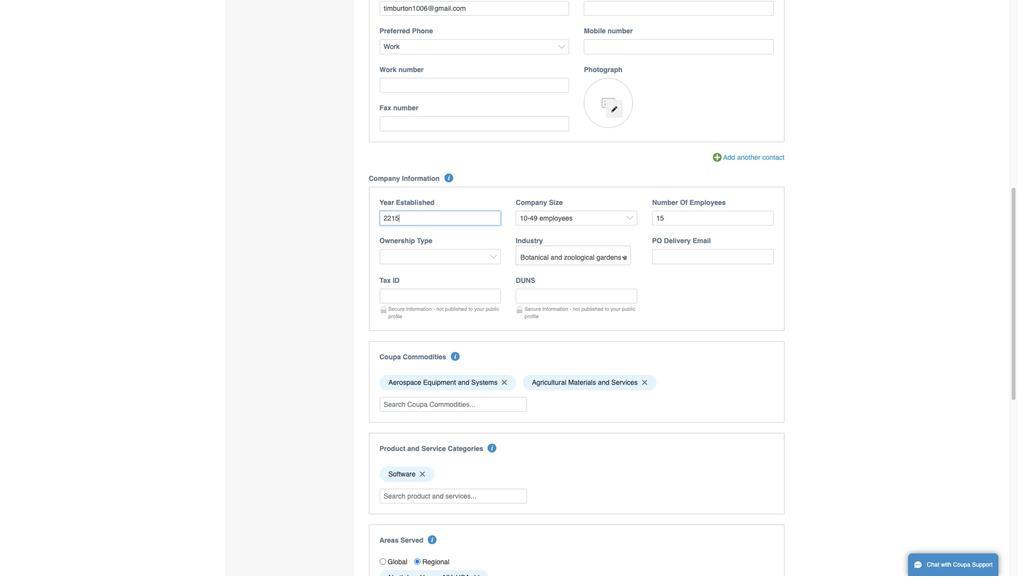 Task type: locate. For each thing, give the bounding box(es) containing it.
1 secure information - not published to your public profile from the left
[[388, 306, 499, 319]]

company up the "year"
[[369, 175, 400, 182]]

0 vertical spatial additional information image
[[444, 174, 453, 182]]

- down duns text field
[[570, 306, 571, 312]]

profile
[[388, 313, 402, 319], [525, 313, 539, 319]]

areas
[[380, 537, 399, 545]]

1 vertical spatial additional information image
[[428, 536, 437, 545]]

selected areas list box
[[376, 568, 777, 577]]

0 vertical spatial coupa
[[380, 353, 401, 361]]

public
[[486, 306, 499, 312], [622, 306, 636, 312]]

1 public from the left
[[486, 306, 499, 312]]

Fax number text field
[[380, 117, 569, 131]]

services
[[611, 379, 638, 387]]

1 horizontal spatial published
[[581, 306, 603, 312]]

option inside selected areas list box
[[380, 571, 488, 577]]

categories
[[448, 445, 483, 453]]

2 vertical spatial number
[[393, 104, 418, 112]]

-
[[433, 306, 435, 312], [570, 306, 571, 312]]

1 - from the left
[[433, 306, 435, 312]]

support
[[972, 562, 993, 569]]

DUNS text field
[[516, 289, 637, 304]]

secure
[[388, 306, 405, 312], [525, 306, 541, 312]]

your
[[474, 306, 484, 312], [611, 306, 621, 312]]

2 your from the left
[[611, 306, 621, 312]]

not down tax id 'text box'
[[436, 306, 444, 312]]

information down duns text field
[[542, 306, 568, 312]]

1 horizontal spatial public
[[622, 306, 636, 312]]

1 secure from the left
[[388, 306, 405, 312]]

secure down id
[[388, 306, 405, 312]]

public for tax id
[[486, 306, 499, 312]]

your down duns text field
[[611, 306, 621, 312]]

add
[[723, 154, 735, 161]]

materials
[[568, 379, 596, 387]]

1 horizontal spatial additional information image
[[451, 352, 460, 361]]

2 selected list box from the top
[[376, 465, 777, 485]]

profile down id
[[388, 313, 402, 319]]

published down tax id 'text box'
[[445, 306, 467, 312]]

0 vertical spatial company
[[369, 175, 400, 182]]

year established
[[380, 199, 435, 206]]

2 profile from the left
[[525, 313, 539, 319]]

software option
[[380, 467, 434, 482]]

coupa
[[380, 353, 401, 361], [953, 562, 971, 569]]

additional information image up year established text field
[[444, 174, 453, 182]]

1 vertical spatial additional information image
[[488, 444, 497, 453]]

Work number text field
[[380, 78, 569, 93]]

1 vertical spatial coupa
[[953, 562, 971, 569]]

0 horizontal spatial additional information image
[[444, 174, 453, 182]]

None radio
[[414, 559, 421, 565]]

published for tax id
[[445, 306, 467, 312]]

0 horizontal spatial secure information - not published to your public profile
[[388, 306, 499, 319]]

0 horizontal spatial secure
[[388, 306, 405, 312]]

Number Of Employees text field
[[652, 211, 774, 226]]

number right work
[[399, 66, 424, 74]]

coupa up aerospace
[[380, 353, 401, 361]]

additional information image up aerospace equipment and systems option
[[451, 352, 460, 361]]

secure information - not published to your public profile
[[388, 306, 499, 319], [525, 306, 636, 319]]

number
[[652, 199, 678, 206]]

profile down duns
[[525, 313, 539, 319]]

2 - from the left
[[570, 306, 571, 312]]

ownership type
[[380, 237, 432, 245]]

and left services
[[598, 379, 610, 387]]

global
[[388, 558, 407, 566]]

selected list box containing software
[[376, 465, 777, 485]]

published down duns text field
[[581, 306, 603, 312]]

0 horizontal spatial not
[[436, 306, 444, 312]]

1 horizontal spatial not
[[573, 306, 580, 312]]

email
[[693, 237, 711, 245]]

0 horizontal spatial company
[[369, 175, 400, 182]]

0 horizontal spatial to
[[469, 306, 473, 312]]

information
[[402, 175, 440, 182], [406, 306, 432, 312], [542, 306, 568, 312]]

2 secure from the left
[[525, 306, 541, 312]]

company
[[369, 175, 400, 182], [516, 199, 547, 206]]

industry
[[516, 237, 543, 245]]

published
[[445, 306, 467, 312], [581, 306, 603, 312]]

company for company information
[[369, 175, 400, 182]]

and left systems
[[458, 379, 469, 387]]

selected list box containing aerospace equipment and systems
[[376, 373, 777, 393]]

secure information - not published to your public profile down tax id 'text box'
[[388, 306, 499, 319]]

- down tax id 'text box'
[[433, 306, 435, 312]]

coupa right with
[[953, 562, 971, 569]]

served
[[401, 537, 423, 545]]

1 profile from the left
[[388, 313, 402, 319]]

chat with coupa support button
[[908, 554, 999, 577]]

0 horizontal spatial public
[[486, 306, 499, 312]]

not for duns
[[573, 306, 580, 312]]

1 horizontal spatial additional information image
[[488, 444, 497, 453]]

size
[[549, 199, 563, 206]]

additional information image for areas served
[[428, 536, 437, 545]]

additional information image right categories
[[488, 444, 497, 453]]

Search product and services... field
[[380, 489, 527, 504]]

2 horizontal spatial and
[[598, 379, 610, 387]]

and left service
[[407, 445, 420, 453]]

po delivery email
[[652, 237, 711, 245]]

chat
[[927, 562, 939, 569]]

1 vertical spatial selected list box
[[376, 465, 777, 485]]

of
[[680, 199, 688, 206]]

0 horizontal spatial published
[[445, 306, 467, 312]]

- for tax id
[[433, 306, 435, 312]]

0 horizontal spatial -
[[433, 306, 435, 312]]

2 published from the left
[[581, 306, 603, 312]]

0 vertical spatial selected list box
[[376, 373, 777, 393]]

information up established on the left
[[402, 175, 440, 182]]

not down duns text field
[[573, 306, 580, 312]]

1 horizontal spatial company
[[516, 199, 547, 206]]

1 horizontal spatial -
[[570, 306, 571, 312]]

your down tax id 'text box'
[[474, 306, 484, 312]]

1 horizontal spatial your
[[611, 306, 621, 312]]

information down tax id 'text box'
[[406, 306, 432, 312]]

1 horizontal spatial coupa
[[953, 562, 971, 569]]

company left size
[[516, 199, 547, 206]]

1 to from the left
[[469, 306, 473, 312]]

selected list box
[[376, 373, 777, 393], [376, 465, 777, 485]]

2 secure information - not published to your public profile from the left
[[525, 306, 636, 319]]

secure down duns
[[525, 306, 541, 312]]

1 not from the left
[[436, 306, 444, 312]]

0 horizontal spatial your
[[474, 306, 484, 312]]

2 not from the left
[[573, 306, 580, 312]]

number of employees
[[652, 199, 726, 206]]

option
[[380, 571, 488, 577]]

profile for tax id
[[388, 313, 402, 319]]

add another contact button
[[713, 153, 785, 163]]

number
[[608, 27, 633, 35], [399, 66, 424, 74], [393, 104, 418, 112]]

1 horizontal spatial secure
[[525, 306, 541, 312]]

aerospace equipment and systems
[[388, 379, 498, 387]]

additional information image right served at the left of page
[[428, 536, 437, 545]]

published for duns
[[581, 306, 603, 312]]

additional information image
[[451, 352, 460, 361], [428, 536, 437, 545]]

1 horizontal spatial secure information - not published to your public profile
[[525, 306, 636, 319]]

to for duns
[[605, 306, 609, 312]]

Year Established text field
[[380, 211, 501, 226]]

photograph image
[[584, 78, 633, 128]]

1 horizontal spatial to
[[605, 306, 609, 312]]

number for fax number
[[393, 104, 418, 112]]

to
[[469, 306, 473, 312], [605, 306, 609, 312]]

1 published from the left
[[445, 306, 467, 312]]

equipment
[[423, 379, 456, 387]]

1 vertical spatial number
[[399, 66, 424, 74]]

secure information - not published to your public profile down duns text field
[[525, 306, 636, 319]]

id
[[393, 277, 400, 284]]

2 public from the left
[[622, 306, 636, 312]]

not for tax id
[[436, 306, 444, 312]]

and
[[458, 379, 469, 387], [598, 379, 610, 387], [407, 445, 420, 453]]

and inside option
[[458, 379, 469, 387]]

PO Delivery Email text field
[[652, 249, 774, 264]]

preferred
[[380, 27, 410, 35]]

0 vertical spatial number
[[608, 27, 633, 35]]

and inside option
[[598, 379, 610, 387]]

not
[[436, 306, 444, 312], [573, 306, 580, 312]]

to down duns text field
[[605, 306, 609, 312]]

None text field
[[380, 1, 569, 16]]

number right mobile
[[608, 27, 633, 35]]

1 selected list box from the top
[[376, 373, 777, 393]]

Mobile number text field
[[584, 39, 774, 54]]

0 horizontal spatial additional information image
[[428, 536, 437, 545]]

coupa commodities
[[380, 353, 446, 361]]

1 horizontal spatial and
[[458, 379, 469, 387]]

1 your from the left
[[474, 306, 484, 312]]

0 horizontal spatial profile
[[388, 313, 402, 319]]

1 horizontal spatial profile
[[525, 313, 539, 319]]

1 vertical spatial company
[[516, 199, 547, 206]]

additional information image
[[444, 174, 453, 182], [488, 444, 497, 453]]

None radio
[[380, 559, 386, 565]]

aerospace equipment and systems option
[[380, 375, 516, 390]]

and for equipment
[[458, 379, 469, 387]]

mobile
[[584, 27, 606, 35]]

secure information - not published to your public profile for duns
[[525, 306, 636, 319]]

2 to from the left
[[605, 306, 609, 312]]

to down tax id 'text box'
[[469, 306, 473, 312]]

number right fax
[[393, 104, 418, 112]]

established
[[396, 199, 435, 206]]

number for mobile number
[[608, 27, 633, 35]]

0 vertical spatial additional information image
[[451, 352, 460, 361]]



Task type: vqa. For each thing, say whether or not it's contained in the screenshot.
the to the middle
no



Task type: describe. For each thing, give the bounding box(es) containing it.
profile for duns
[[525, 313, 539, 319]]

information for duns
[[542, 306, 568, 312]]

preferred phone
[[380, 27, 433, 35]]

your for duns
[[611, 306, 621, 312]]

number for work number
[[399, 66, 424, 74]]

type
[[417, 237, 432, 245]]

ownership
[[380, 237, 415, 245]]

areas served
[[380, 537, 423, 545]]

additional information image for company information
[[444, 174, 453, 182]]

additional information image for product and service categories
[[488, 444, 497, 453]]

Search Coupa Commodities... field
[[380, 397, 527, 412]]

work number
[[380, 66, 424, 74]]

additional information image for coupa commodities
[[451, 352, 460, 361]]

company size
[[516, 199, 563, 206]]

agricultural materials and services
[[532, 379, 638, 387]]

0 horizontal spatial coupa
[[380, 353, 401, 361]]

- for duns
[[570, 306, 571, 312]]

systems
[[471, 379, 498, 387]]

fax
[[380, 104, 391, 112]]

employees
[[690, 199, 726, 206]]

agricultural materials and services option
[[523, 375, 656, 390]]

commodities
[[403, 353, 446, 361]]

information for tax id
[[406, 306, 432, 312]]

public for duns
[[622, 306, 636, 312]]

company information
[[369, 175, 440, 182]]

fax number
[[380, 104, 418, 112]]

service
[[422, 445, 446, 453]]

tax id
[[380, 277, 400, 284]]

chat with coupa support
[[927, 562, 993, 569]]

delivery
[[664, 237, 691, 245]]

regional
[[422, 558, 450, 566]]

tax
[[380, 277, 391, 284]]

work
[[380, 66, 397, 74]]

contact
[[762, 154, 785, 161]]

secure for duns
[[525, 306, 541, 312]]

to for tax id
[[469, 306, 473, 312]]

product and service categories
[[380, 445, 483, 453]]

mobile number
[[584, 27, 633, 35]]

photograph
[[584, 66, 623, 74]]

another
[[737, 154, 761, 161]]

coupa inside button
[[953, 562, 971, 569]]

year
[[380, 199, 394, 206]]

your for tax id
[[474, 306, 484, 312]]

secure information - not published to your public profile for tax id
[[388, 306, 499, 319]]

selected list box for coupa commodities
[[376, 373, 777, 393]]

company for company size
[[516, 199, 547, 206]]

Industry text field
[[517, 250, 630, 265]]

with
[[941, 562, 952, 569]]

software
[[388, 471, 416, 479]]

phone
[[412, 27, 433, 35]]

0 horizontal spatial and
[[407, 445, 420, 453]]

Tax ID text field
[[380, 289, 501, 304]]

po
[[652, 237, 662, 245]]

and for materials
[[598, 379, 610, 387]]

Role text field
[[584, 1, 774, 16]]

add another contact
[[723, 154, 785, 161]]

change image image
[[611, 106, 618, 113]]

selected list box for product and service categories
[[376, 465, 777, 485]]

duns
[[516, 277, 535, 284]]

secure for tax id
[[388, 306, 405, 312]]

product
[[380, 445, 405, 453]]

aerospace
[[388, 379, 421, 387]]

agricultural
[[532, 379, 566, 387]]



